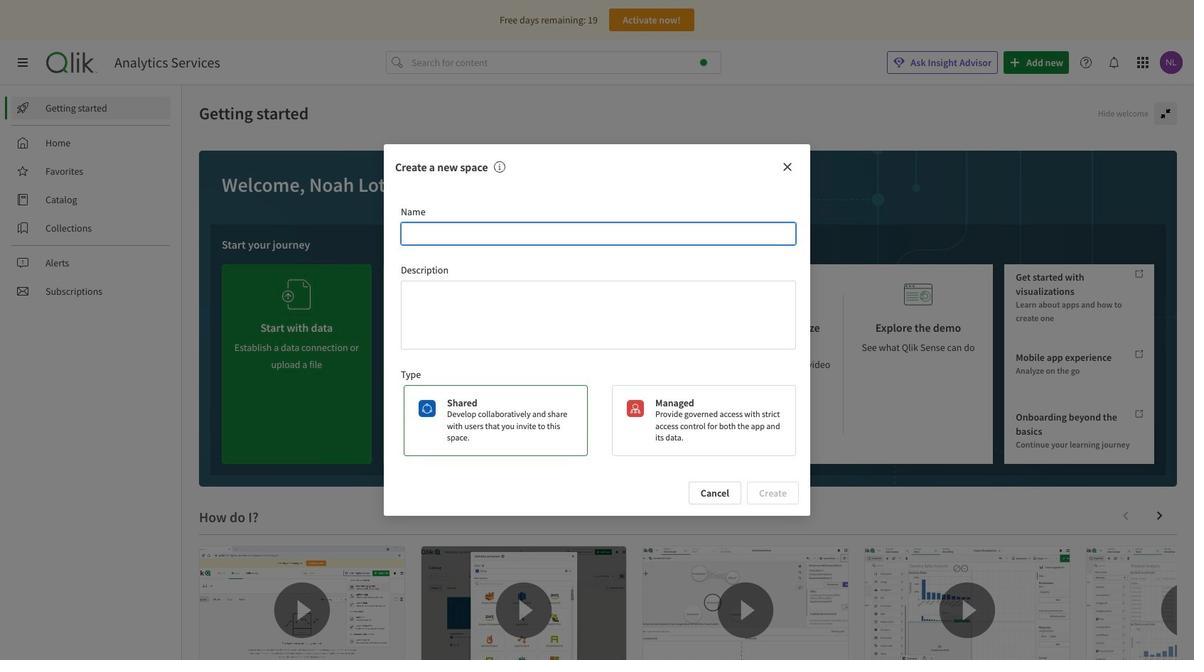 Task type: locate. For each thing, give the bounding box(es) containing it.
main content
[[182, 85, 1195, 661]]

None text field
[[401, 222, 797, 245], [401, 281, 797, 350], [401, 222, 797, 245], [401, 281, 797, 350]]

navigation pane element
[[0, 91, 181, 309]]

explore the demo image
[[905, 276, 933, 314]]

close image
[[782, 161, 794, 173]]

analyze sample data image
[[605, 276, 633, 314]]

how do i create a visualization? image
[[866, 547, 1070, 661]]

hide welcome image
[[1161, 108, 1172, 119]]

analytics services element
[[115, 54, 220, 71]]

learn how to analyze data image
[[755, 276, 783, 314]]

option group
[[398, 385, 797, 457]]

how do i create an app? image
[[200, 547, 405, 661]]

how do i load data into an app? image
[[422, 547, 627, 661]]

dialog
[[384, 144, 811, 516]]

close sidebar menu image
[[17, 57, 28, 68]]



Task type: describe. For each thing, give the bounding box(es) containing it.
invite users image
[[444, 270, 472, 308]]

how do i define data associations? image
[[644, 547, 849, 661]]

home badge image
[[701, 59, 708, 66]]



Task type: vqa. For each thing, say whether or not it's contained in the screenshot.
Favorites icon
no



